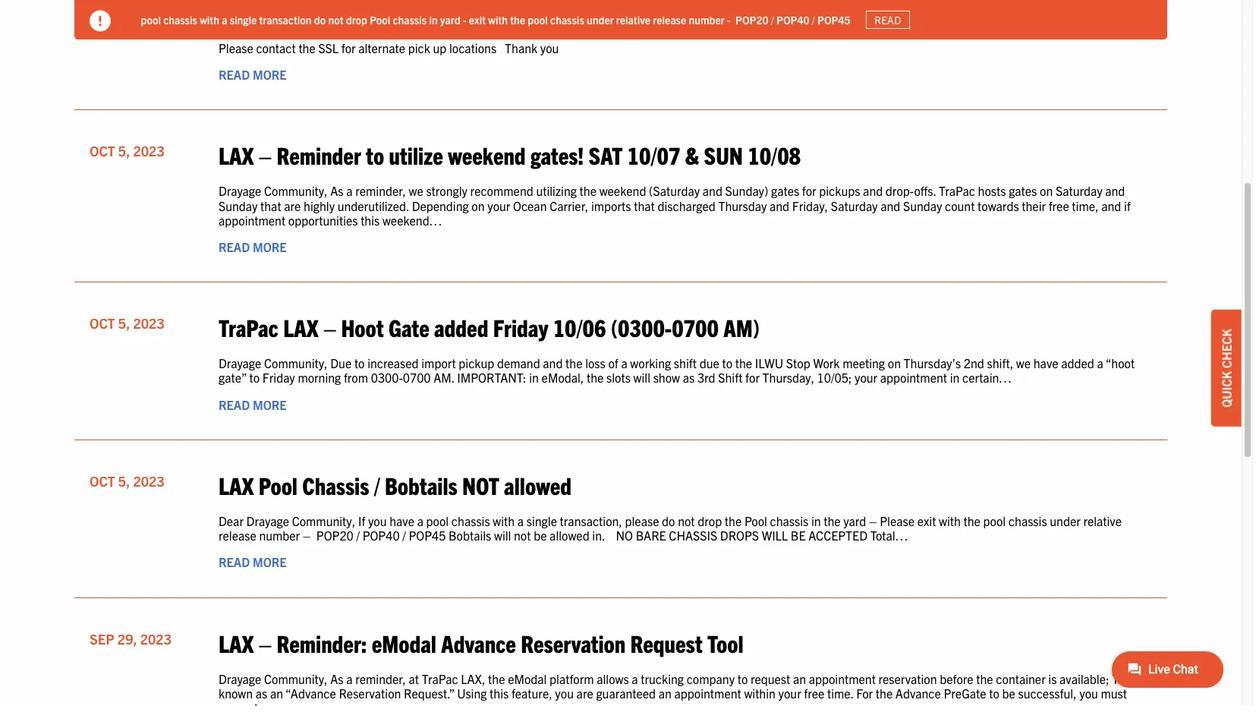 Task type: describe. For each thing, give the bounding box(es) containing it.
you inside article
[[540, 40, 559, 55]]

0 vertical spatial pop20
[[736, 13, 769, 26]]

show
[[653, 370, 680, 385]]

oct for lax – reminder to utilize weekend gates!   sat 10/07 & sun 10/08
[[90, 142, 115, 160]]

1 horizontal spatial an
[[659, 686, 672, 701]]

0 horizontal spatial an
[[270, 686, 283, 701]]

be inside dear drayage community, if you have a pool chassis with a single transaction, please do not drop the pool chassis in the yard – please exit with the pool chassis under relative release number –  pop20 / pop40 / pop45 bobtails will not be allowed in.    no bare chassis drops will be accepted total…
[[534, 528, 547, 543]]

2 sunday from the left
[[903, 198, 942, 213]]

read more inside article
[[219, 67, 287, 82]]

with down not
[[493, 513, 515, 528]]

reminder
[[277, 140, 361, 169]]

shift
[[674, 356, 697, 371]]

appointment left reservation
[[809, 671, 876, 686]]

drayage inside dear drayage community, if you have a pool chassis with a single transaction, please do not drop the pool chassis in the yard – please exit with the pool chassis under relative release number –  pop20 / pop40 / pop45 bobtails will not be allowed in.    no bare chassis drops will be accepted total…
[[246, 513, 289, 528]]

to inside the lax – reminder to utilize weekend gates!   sat 10/07 & sun 10/08 article
[[366, 140, 384, 169]]

0 horizontal spatial on
[[472, 198, 485, 213]]

strongly
[[426, 183, 468, 198]]

trapac inside "trapac lax – hoot gate added friday 10/06 (0300-0700 am)" article
[[219, 312, 279, 342]]

0 vertical spatial drop
[[346, 13, 368, 26]]

demand
[[497, 356, 540, 371]]

offs.
[[914, 183, 936, 198]]

drayage community, as a reminder, at trapac lax, the emodal platform allows a trucking company to request an appointment reservation before the container is available; this is known as an "advance reservation request." using this feature, you are guaranteed an appointment within your free time. for the advance pregate to be successful, you must request…
[[219, 671, 1145, 706]]

pickups
[[819, 183, 861, 198]]

2023 for lax pool chassis / bobtails not allowed
[[133, 472, 165, 490]]

"advance
[[286, 686, 336, 701]]

a right allows
[[632, 671, 638, 686]]

0300-
[[371, 370, 403, 385]]

stop
[[786, 356, 811, 371]]

2023 for lax – reminder: emodal advance reservation request tool
[[140, 630, 172, 647]]

drayage for lax – reminder to utilize weekend gates!   sat 10/07 & sun 10/08
[[219, 183, 261, 198]]

a left transaction
[[222, 13, 228, 26]]

for inside drayage community, due to increased import pickup demand and the loss of a working shift due to the ilwu stop work meeting on thursday's 2nd shift, we have added a "hoot gate" to friday morning from 0300-0700 am. important: in emodal, the slots will show as 3rd shift for thursday, 10/05; your appointment in certain…
[[746, 370, 760, 385]]

0 horizontal spatial single
[[230, 13, 257, 26]]

total…
[[871, 528, 908, 543]]

thursday
[[719, 198, 767, 213]]

and left if
[[1102, 198, 1122, 213]]

0 horizontal spatial saturday
[[831, 198, 878, 213]]

oct 5, 2023 for trapac lax – hoot gate added friday 10/06 (0300-0700 am)
[[90, 314, 165, 332]]

chassis
[[302, 470, 369, 499]]

2 horizontal spatial an
[[793, 671, 806, 686]]

the inside article
[[299, 40, 316, 55]]

3rd
[[698, 370, 716, 385]]

request…
[[219, 700, 271, 706]]

and left sunday)
[[703, 183, 723, 198]]

0 vertical spatial pop45
[[818, 13, 851, 26]]

emodal,
[[542, 370, 584, 385]]

(0300-
[[611, 312, 672, 342]]

within
[[744, 686, 776, 701]]

0 horizontal spatial added
[[434, 312, 489, 342]]

gate"
[[219, 370, 247, 385]]

to right the due
[[722, 356, 733, 371]]

please
[[625, 513, 659, 528]]

0 vertical spatial weekend
[[448, 140, 526, 169]]

drop-
[[886, 183, 914, 198]]

are inside drayage community, as a reminder, at trapac lax, the emodal platform allows a trucking company to request an appointment reservation before the container is available; this is known as an "advance reservation request." using this feature, you are guaranteed an appointment within your free time. for the advance pregate to be successful, you must request…
[[577, 686, 594, 701]]

hoot
[[341, 312, 384, 342]]

alternate
[[359, 40, 405, 55]]

0 vertical spatial release
[[654, 13, 687, 26]]

allows
[[597, 671, 629, 686]]

and left offs.
[[881, 198, 901, 213]]

ilwu
[[755, 356, 784, 371]]

bare
[[636, 528, 666, 543]]

drops
[[720, 528, 759, 543]]

of
[[609, 356, 619, 371]]

0 vertical spatial number
[[689, 13, 725, 26]]

0 horizontal spatial do
[[315, 13, 326, 26]]

on inside drayage community, due to increased import pickup demand and the loss of a working shift due to the ilwu stop work meeting on thursday's 2nd shift, we have added a "hoot gate" to friday morning from 0300-0700 am. important: in emodal, the slots will show as 3rd shift for thursday, 10/05; your appointment in certain…
[[888, 356, 901, 371]]

drayage for trapac lax – hoot gate added friday 10/06 (0300-0700 am)
[[219, 356, 261, 371]]

sunday)
[[726, 183, 769, 198]]

a left "hoot
[[1097, 356, 1104, 371]]

trucking
[[641, 671, 684, 686]]

be
[[791, 528, 806, 543]]

before
[[940, 671, 974, 686]]

(saturday
[[649, 183, 700, 198]]

shift,
[[987, 356, 1014, 371]]

due
[[330, 356, 352, 371]]

trapac inside "drayage community, as a reminder, we strongly recommend utilizing the weekend (saturday and sunday) gates for pickups and drop-offs. trapac hosts gates on saturday and sunday that are highly underutilized. depending on your ocean carrier, imports that discharged thursday and friday, saturday and sunday count towards their free time, and if appointment opportunities this weekend…"
[[939, 183, 976, 198]]

and inside drayage community, due to increased import pickup demand and the loss of a working shift due to the ilwu stop work meeting on thursday's 2nd shift, we have added a "hoot gate" to friday morning from 0300-0700 am. important: in emodal, the slots will show as 3rd shift for thursday, 10/05; your appointment in certain…
[[543, 356, 563, 371]]

with up thank
[[489, 13, 508, 26]]

if
[[358, 513, 365, 528]]

am)
[[724, 312, 760, 342]]

reminder, for to
[[355, 183, 406, 198]]

quick check
[[1219, 329, 1235, 408]]

community, for reminder:
[[264, 671, 328, 686]]

pregate
[[944, 686, 987, 701]]

you right feature, on the bottom
[[555, 686, 574, 701]]

please contact the ssl for alternate pick up locations   thank you
[[219, 40, 559, 55]]

working
[[630, 356, 671, 371]]

0 horizontal spatial relative
[[617, 13, 651, 26]]

reminder, for emodal
[[355, 671, 406, 686]]

guaranteed
[[596, 686, 656, 701]]

reminder:
[[277, 628, 367, 657]]

do inside dear drayage community, if you have a pool chassis with a single transaction, please do not drop the pool chassis in the yard – please exit with the pool chassis under relative release number –  pop20 / pop40 / pop45 bobtails will not be allowed in.    no bare chassis drops will be accepted total…
[[662, 513, 675, 528]]

towards
[[978, 198, 1019, 213]]

pool chassis with a single transaction  do not drop pool chassis in yard -  exit with the pool chassis under relative release number -  pop20 / pop40 / pop45
[[141, 13, 851, 26]]

more for pool
[[253, 555, 287, 570]]

your inside drayage community, as a reminder, at trapac lax, the emodal platform allows a trucking company to request an appointment reservation before the container is available; this is known as an "advance reservation request." using this feature, you are guaranteed an appointment within your free time. for the advance pregate to be successful, you must request…
[[779, 686, 802, 701]]

to right due
[[354, 356, 365, 371]]

0 vertical spatial allowed
[[504, 470, 572, 499]]

this inside drayage community, as a reminder, at trapac lax, the emodal platform allows a trucking company to request an appointment reservation before the container is available; this is known as an "advance reservation request." using this feature, you are guaranteed an appointment within your free time. for the advance pregate to be successful, you must request…
[[490, 686, 509, 701]]

read more link inside article
[[219, 67, 287, 82]]

in up up
[[430, 13, 438, 26]]

2023 for lax – reminder to utilize weekend gates!   sat 10/07 & sun 10/08
[[133, 142, 165, 160]]

are inside "drayage community, as a reminder, we strongly recommend utilizing the weekend (saturday and sunday) gates for pickups and drop-offs. trapac hosts gates on saturday and sunday that are highly underutilized. depending on your ocean carrier, imports that discharged thursday and friday, saturday and sunday count towards their free time, and if appointment opportunities this weekend…"
[[284, 198, 301, 213]]

a down lax pool chassis / bobtails not allowed
[[417, 513, 424, 528]]

lax for reminder:
[[219, 628, 254, 657]]

lax – reminder to utilize weekend gates!   sat 10/07 & sun 10/08
[[219, 140, 801, 169]]

locations
[[449, 40, 497, 55]]

pick
[[408, 40, 430, 55]]

trapac lax – hoot gate added friday 10/06 (0300-0700 am) article
[[74, 298, 1168, 440]]

this inside "drayage community, as a reminder, we strongly recommend utilizing the weekend (saturday and sunday) gates for pickups and drop-offs. trapac hosts gates on saturday and sunday that are highly underutilized. depending on your ocean carrier, imports that discharged thursday and friday, saturday and sunday count towards their free time, and if appointment opportunities this weekend…"
[[361, 212, 380, 228]]

gates!
[[531, 140, 584, 169]]

utilizing
[[536, 183, 577, 198]]

request
[[751, 671, 791, 686]]

reservation inside drayage community, as a reminder, at trapac lax, the emodal platform allows a trucking company to request an appointment reservation before the container is available; this is known as an "advance reservation request." using this feature, you are guaranteed an appointment within your free time. for the advance pregate to be successful, you must request…
[[339, 686, 401, 701]]

quick
[[1219, 371, 1235, 408]]

your inside drayage community, due to increased import pickup demand and the loss of a working shift due to the ilwu stop work meeting on thursday's 2nd shift, we have added a "hoot gate" to friday morning from 0300-0700 am. important: in emodal, the slots will show as 3rd shift for thursday, 10/05; your appointment in certain…
[[855, 370, 878, 385]]

– left hoot
[[323, 312, 337, 342]]

1 sunday from the left
[[219, 198, 258, 213]]

no
[[616, 528, 633, 543]]

recommend
[[470, 183, 534, 198]]

feature,
[[512, 686, 553, 701]]

0 horizontal spatial pool
[[259, 470, 298, 499]]

from
[[344, 370, 368, 385]]

free inside drayage community, as a reminder, at trapac lax, the emodal platform allows a trucking company to request an appointment reservation before the container is available; this is known as an "advance reservation request." using this feature, you are guaranteed an appointment within your free time. for the advance pregate to be successful, you must request…
[[804, 686, 825, 701]]

article containing please contact the ssl for alternate pick up locations   thank you
[[74, 0, 1168, 110]]

trapac inside drayage community, as a reminder, at trapac lax, the emodal platform allows a trucking company to request an appointment reservation before the container is available; this is known as an "advance reservation request." using this feature, you are guaranteed an appointment within your free time. for the advance pregate to be successful, you must request…
[[422, 671, 458, 686]]

number inside dear drayage community, if you have a pool chassis with a single transaction, please do not drop the pool chassis in the yard – please exit with the pool chassis under relative release number –  pop20 / pop40 / pop45 bobtails will not be allowed in.    no bare chassis drops will be accepted total…
[[259, 528, 300, 543]]

community, inside dear drayage community, if you have a pool chassis with a single transaction, please do not drop the pool chassis in the yard – please exit with the pool chassis under relative release number –  pop20 / pop40 / pop45 bobtails will not be allowed in.    no bare chassis drops will be accepted total…
[[292, 513, 356, 528]]

2nd
[[964, 356, 985, 371]]

sat
[[589, 140, 623, 169]]

1 horizontal spatial reservation
[[521, 628, 626, 657]]

lax for reminder
[[219, 140, 254, 169]]

shift
[[718, 370, 743, 385]]

not
[[462, 470, 499, 499]]

highly
[[304, 198, 335, 213]]

container
[[996, 671, 1046, 686]]

read more for lax
[[219, 397, 287, 412]]

yard inside dear drayage community, if you have a pool chassis with a single transaction, please do not drop the pool chassis in the yard – please exit with the pool chassis under relative release number –  pop20 / pop40 / pop45 bobtails will not be allowed in.    no bare chassis drops will be accepted total…
[[844, 513, 866, 528]]

and left drop- at the right of page
[[863, 183, 883, 198]]

release inside dear drayage community, if you have a pool chassis with a single transaction, please do not drop the pool chassis in the yard – please exit with the pool chassis under relative release number –  pop20 / pop40 / pop45 bobtails will not be allowed in.    no bare chassis drops will be accepted total…
[[219, 528, 256, 543]]

thursday,
[[763, 370, 815, 385]]

to right pregate
[[990, 686, 1000, 701]]

oct 5, 2023 for lax pool chassis / bobtails not allowed
[[90, 472, 165, 490]]

2 that from the left
[[634, 198, 655, 213]]

0 vertical spatial friday
[[493, 312, 548, 342]]

oct for trapac lax – hoot gate added friday 10/06 (0300-0700 am)
[[90, 314, 115, 332]]

lax – reminder to utilize weekend gates!   sat 10/07 & sun 10/08 article
[[74, 125, 1168, 283]]

– left reminder:
[[259, 628, 272, 657]]

for inside "drayage community, as a reminder, we strongly recommend utilizing the weekend (saturday and sunday) gates for pickups and drop-offs. trapac hosts gates on saturday and sunday that are highly underutilized. depending on your ocean carrier, imports that discharged thursday and friday, saturday and sunday count towards their free time, and if appointment opportunities this weekend…"
[[802, 183, 817, 198]]

time.
[[828, 686, 854, 701]]

have inside drayage community, due to increased import pickup demand and the loss of a working shift due to the ilwu stop work meeting on thursday's 2nd shift, we have added a "hoot gate" to friday morning from 0300-0700 am. important: in emodal, the slots will show as 3rd shift for thursday, 10/05; your appointment in certain…
[[1034, 356, 1059, 371]]

dear
[[219, 513, 244, 528]]

chassis
[[669, 528, 718, 543]]

due
[[700, 356, 720, 371]]

0 horizontal spatial under
[[587, 13, 614, 26]]

utilize
[[389, 140, 443, 169]]

please inside dear drayage community, if you have a pool chassis with a single transaction, please do not drop the pool chassis in the yard – please exit with the pool chassis under relative release number –  pop20 / pop40 / pop45 bobtails will not be allowed in.    no bare chassis drops will be accepted total…
[[880, 513, 915, 528]]

0 horizontal spatial not
[[329, 13, 344, 26]]

this
[[1112, 671, 1134, 686]]

quick check link
[[1212, 310, 1242, 427]]

dear drayage community, if you have a pool chassis with a single transaction, please do not drop the pool chassis in the yard – please exit with the pool chassis under relative release number –  pop20 / pop40 / pop45 bobtails will not be allowed in.    no bare chassis drops will be accepted total…
[[219, 513, 1122, 543]]

oct for lax pool chassis / bobtails not allowed
[[90, 472, 115, 490]]

0 horizontal spatial yard
[[441, 13, 461, 26]]

pickup
[[459, 356, 494, 371]]

carrier,
[[550, 198, 589, 213]]

request."
[[404, 686, 455, 701]]

read link
[[866, 10, 911, 29]]

0 vertical spatial bobtails
[[385, 470, 458, 499]]

sep
[[90, 630, 114, 647]]

solid image
[[90, 11, 111, 32]]

2 is from the left
[[1137, 671, 1145, 686]]

more for lax
[[253, 397, 287, 412]]

0 vertical spatial pop40
[[777, 13, 810, 26]]

we inside drayage community, due to increased import pickup demand and the loss of a working shift due to the ilwu stop work meeting on thursday's 2nd shift, we have added a "hoot gate" to friday morning from 0300-0700 am. important: in emodal, the slots will show as 3rd shift for thursday, 10/05; your appointment in certain…
[[1017, 356, 1031, 371]]

work
[[813, 356, 840, 371]]

read more link for –
[[219, 239, 287, 254]]

time,
[[1072, 198, 1099, 213]]

10/08
[[748, 140, 801, 169]]



Task type: locate. For each thing, give the bounding box(es) containing it.
yard up up
[[441, 13, 461, 26]]

1 vertical spatial weekend
[[600, 183, 646, 198]]

certain…
[[963, 370, 1012, 385]]

pop40 inside dear drayage community, if you have a pool chassis with a single transaction, please do not drop the pool chassis in the yard – please exit with the pool chassis under relative release number –  pop20 / pop40 / pop45 bobtails will not be allowed in.    no bare chassis drops will be accepted total…
[[363, 528, 400, 543]]

&
[[685, 140, 700, 169]]

for right ssl
[[341, 40, 356, 55]]

read more link for pool
[[219, 555, 287, 570]]

1 vertical spatial are
[[577, 686, 594, 701]]

article
[[74, 0, 1168, 110]]

1 horizontal spatial as
[[683, 370, 695, 385]]

community, for reminder
[[264, 183, 328, 198]]

1 vertical spatial pop40
[[363, 528, 400, 543]]

1 reminder, from the top
[[355, 183, 406, 198]]

0700 left am. at the left of page
[[403, 370, 431, 385]]

read more link for lax
[[219, 397, 287, 412]]

1 horizontal spatial pop20
[[736, 13, 769, 26]]

oct inside the lax – reminder to utilize weekend gates!   sat 10/07 & sun 10/08 article
[[90, 142, 115, 160]]

reminder, inside "drayage community, as a reminder, we strongly recommend utilizing the weekend (saturday and sunday) gates for pickups and drop-offs. trapac hosts gates on saturday and sunday that are highly underutilized. depending on your ocean carrier, imports that discharged thursday and friday, saturday and sunday count towards their free time, and if appointment opportunities this weekend…"
[[355, 183, 406, 198]]

0 vertical spatial relative
[[617, 13, 651, 26]]

oct 5, 2023 inside lax pool chassis / bobtails not allowed article
[[90, 472, 165, 490]]

2 oct from the top
[[90, 314, 115, 332]]

oct inside lax pool chassis / bobtails not allowed article
[[90, 472, 115, 490]]

exit inside dear drayage community, if you have a pool chassis with a single transaction, please do not drop the pool chassis in the yard – please exit with the pool chassis under relative release number –  pop20 / pop40 / pop45 bobtails will not be allowed in.    no bare chassis drops will be accepted total…
[[918, 513, 936, 528]]

be left transaction,
[[534, 528, 547, 543]]

1 vertical spatial oct 5, 2023
[[90, 314, 165, 332]]

as left 3rd
[[683, 370, 695, 385]]

0700 up shift at bottom
[[672, 312, 719, 342]]

1 horizontal spatial we
[[1017, 356, 1031, 371]]

reminder, inside drayage community, as a reminder, at trapac lax, the emodal platform allows a trucking company to request an appointment reservation before the container is available; this is known as an "advance reservation request." using this feature, you are guaranteed an appointment within your free time. for the advance pregate to be successful, you must request…
[[355, 671, 406, 686]]

import
[[422, 356, 456, 371]]

0 vertical spatial under
[[587, 13, 614, 26]]

4 read more link from the top
[[219, 555, 287, 570]]

1 read more link from the top
[[219, 67, 287, 82]]

read more link inside "trapac lax – hoot gate added friday 10/06 (0300-0700 am)" article
[[219, 397, 287, 412]]

drayage
[[219, 183, 261, 198], [219, 356, 261, 371], [246, 513, 289, 528], [219, 671, 261, 686]]

weekend inside "drayage community, as a reminder, we strongly recommend utilizing the weekend (saturday and sunday) gates for pickups and drop-offs. trapac hosts gates on saturday and sunday that are highly underutilized. depending on your ocean carrier, imports that discharged thursday and friday, saturday and sunday count towards their free time, and if appointment opportunities this weekend…"
[[600, 183, 646, 198]]

this right using
[[490, 686, 509, 701]]

3 more from the top
[[253, 397, 287, 412]]

pool left the be
[[745, 513, 768, 528]]

are left highly
[[284, 198, 301, 213]]

single left transaction,
[[527, 513, 557, 528]]

read more inside the lax – reminder to utilize weekend gates!   sat 10/07 & sun 10/08 article
[[219, 239, 287, 254]]

request
[[631, 628, 703, 657]]

as inside drayage community, as a reminder, at trapac lax, the emodal platform allows a trucking company to request an appointment reservation before the container is available; this is known as an "advance reservation request." using this feature, you are guaranteed an appointment within your free time. for the advance pregate to be successful, you must request…
[[256, 686, 267, 701]]

community, left the 'if'
[[292, 513, 356, 528]]

bobtails left not
[[385, 470, 458, 499]]

for left the pickups on the top right
[[802, 183, 817, 198]]

relative inside dear drayage community, if you have a pool chassis with a single transaction, please do not drop the pool chassis in the yard – please exit with the pool chassis under relative release number –  pop20 / pop40 / pop45 bobtails will not be allowed in.    no bare chassis drops will be accepted total…
[[1084, 513, 1122, 528]]

3 read more link from the top
[[219, 397, 287, 412]]

free
[[1049, 198, 1070, 213], [804, 686, 825, 701]]

with right total…
[[939, 513, 961, 528]]

we right shift,
[[1017, 356, 1031, 371]]

successful,
[[1019, 686, 1077, 701]]

1 horizontal spatial drop
[[698, 513, 722, 528]]

2 as from the top
[[330, 671, 344, 686]]

read for lax – reminder to utilize weekend gates!   sat 10/07 & sun 10/08
[[219, 239, 250, 254]]

opportunities
[[288, 212, 358, 228]]

0 vertical spatial your
[[488, 198, 510, 213]]

transaction,
[[560, 513, 622, 528]]

1 horizontal spatial gates
[[1009, 183, 1037, 198]]

appointment inside drayage community, due to increased import pickup demand and the loss of a working shift due to the ilwu stop work meeting on thursday's 2nd shift, we have added a "hoot gate" to friday morning from 0300-0700 am. important: in emodal, the slots will show as 3rd shift for thursday, 10/05; your appointment in certain…
[[881, 370, 948, 385]]

read more for –
[[219, 239, 287, 254]]

1 vertical spatial under
[[1050, 513, 1081, 528]]

will down not
[[494, 528, 511, 543]]

oct 5, 2023 inside the lax – reminder to utilize weekend gates!   sat 10/07 & sun 10/08 article
[[90, 142, 165, 160]]

pool inside dear drayage community, if you have a pool chassis with a single transaction, please do not drop the pool chassis in the yard – please exit with the pool chassis under relative release number –  pop20 / pop40 / pop45 bobtails will not be allowed in.    no bare chassis drops will be accepted total…
[[745, 513, 768, 528]]

friday,
[[792, 198, 828, 213]]

drayage inside drayage community, as a reminder, at trapac lax, the emodal platform allows a trucking company to request an appointment reservation before the container is available; this is known as an "advance reservation request." using this feature, you are guaranteed an appointment within your free time. for the advance pregate to be successful, you must request…
[[219, 671, 261, 686]]

1 horizontal spatial under
[[1050, 513, 1081, 528]]

1 vertical spatial pop45
[[409, 528, 446, 543]]

have down lax pool chassis / bobtails not allowed
[[390, 513, 415, 528]]

5, for trapac lax – hoot gate added friday 10/06 (0300-0700 am)
[[118, 314, 130, 332]]

gates
[[771, 183, 800, 198], [1009, 183, 1037, 198]]

1 horizontal spatial on
[[888, 356, 901, 371]]

1 horizontal spatial have
[[1034, 356, 1059, 371]]

please right accepted
[[880, 513, 915, 528]]

2 horizontal spatial not
[[678, 513, 695, 528]]

0 vertical spatial exit
[[469, 13, 486, 26]]

pop45 left read link
[[818, 13, 851, 26]]

oct 5, 2023 inside "trapac lax – hoot gate added friday 10/06 (0300-0700 am)" article
[[90, 314, 165, 332]]

are left allows
[[577, 686, 594, 701]]

your left the ocean
[[488, 198, 510, 213]]

emodal up at
[[372, 628, 437, 657]]

will
[[634, 370, 651, 385], [494, 528, 511, 543]]

1 gates from the left
[[771, 183, 800, 198]]

2023 inside the lax – reminder: emodal advance reservation request tool article
[[140, 630, 172, 647]]

read more inside lax pool chassis / bobtails not allowed article
[[219, 555, 287, 570]]

read more for pool
[[219, 555, 287, 570]]

10/05;
[[817, 370, 852, 385]]

1 horizontal spatial saturday
[[1056, 183, 1103, 198]]

chassis
[[164, 13, 198, 26], [393, 13, 427, 26], [551, 13, 585, 26], [452, 513, 490, 528], [770, 513, 809, 528], [1009, 513, 1047, 528]]

pop45
[[818, 13, 851, 26], [409, 528, 446, 543]]

important:
[[457, 370, 527, 385]]

read inside "trapac lax – hoot gate added friday 10/06 (0300-0700 am)" article
[[219, 397, 250, 412]]

free right their
[[1049, 198, 1070, 213]]

2 horizontal spatial on
[[1040, 183, 1053, 198]]

0 vertical spatial oct
[[90, 142, 115, 160]]

1 vertical spatial pool
[[259, 470, 298, 499]]

1 vertical spatial for
[[802, 183, 817, 198]]

1 as from the top
[[330, 183, 344, 198]]

2 read more from the top
[[219, 239, 287, 254]]

0 vertical spatial please
[[219, 40, 253, 55]]

lax – reminder: emodal advance reservation request tool article
[[74, 613, 1168, 706]]

1 horizontal spatial pop40
[[777, 13, 810, 26]]

1 vertical spatial added
[[1062, 356, 1095, 371]]

saturday
[[1056, 183, 1103, 198], [831, 198, 878, 213]]

2023 inside lax pool chassis / bobtails not allowed article
[[133, 472, 165, 490]]

appointment left the 2nd
[[881, 370, 948, 385]]

an left "advance
[[270, 686, 283, 701]]

will
[[762, 528, 788, 543]]

a right highly
[[346, 183, 353, 198]]

allowed inside dear drayage community, if you have a pool chassis with a single transaction, please do not drop the pool chassis in the yard – please exit with the pool chassis under relative release number –  pop20 / pop40 / pop45 bobtails will not be allowed in.    no bare chassis drops will be accepted total…
[[550, 528, 590, 543]]

1 is from the left
[[1049, 671, 1057, 686]]

2 vertical spatial for
[[746, 370, 760, 385]]

you inside dear drayage community, if you have a pool chassis with a single transaction, please do not drop the pool chassis in the yard – please exit with the pool chassis under relative release number –  pop20 / pop40 / pop45 bobtails will not be allowed in.    no bare chassis drops will be accepted total…
[[368, 513, 387, 528]]

2 reminder, from the top
[[355, 671, 406, 686]]

we inside "drayage community, as a reminder, we strongly recommend utilizing the weekend (saturday and sunday) gates for pickups and drop-offs. trapac hosts gates on saturday and sunday that are highly underutilized. depending on your ocean carrier, imports that discharged thursday and friday, saturday and sunday count towards their free time, and if appointment opportunities this weekend…"
[[409, 183, 423, 198]]

a inside "drayage community, as a reminder, we strongly recommend utilizing the weekend (saturday and sunday) gates for pickups and drop-offs. trapac hosts gates on saturday and sunday that are highly underutilized. depending on your ocean carrier, imports that discharged thursday and friday, saturday and sunday count towards their free time, and if appointment opportunities this weekend…"
[[346, 183, 353, 198]]

morning
[[298, 370, 341, 385]]

0 horizontal spatial your
[[488, 198, 510, 213]]

lax for chassis
[[219, 470, 254, 499]]

1 vertical spatial reminder,
[[355, 671, 406, 686]]

ocean
[[513, 198, 547, 213]]

0 horizontal spatial advance
[[441, 628, 516, 657]]

1 horizontal spatial not
[[514, 528, 531, 543]]

hosts
[[978, 183, 1006, 198]]

be left successful, at the bottom of the page
[[1003, 686, 1016, 701]]

2 horizontal spatial for
[[802, 183, 817, 198]]

that
[[260, 198, 281, 213], [634, 198, 655, 213]]

oct inside "trapac lax – hoot gate added friday 10/06 (0300-0700 am)" article
[[90, 314, 115, 332]]

reservation left at
[[339, 686, 401, 701]]

not
[[329, 13, 344, 26], [678, 513, 695, 528], [514, 528, 531, 543]]

an right request
[[793, 671, 806, 686]]

0 horizontal spatial trapac
[[219, 312, 279, 342]]

0 horizontal spatial release
[[219, 528, 256, 543]]

1 vertical spatial will
[[494, 528, 511, 543]]

read more inside "trapac lax – hoot gate added friday 10/06 (0300-0700 am)" article
[[219, 397, 287, 412]]

please
[[219, 40, 253, 55], [880, 513, 915, 528]]

with left transaction
[[200, 13, 220, 26]]

will inside drayage community, due to increased import pickup demand and the loss of a working shift due to the ilwu stop work meeting on thursday's 2nd shift, we have added a "hoot gate" to friday morning from 0300-0700 am. important: in emodal, the slots will show as 3rd shift for thursday, 10/05; your appointment in certain…
[[634, 370, 651, 385]]

under inside dear drayage community, if you have a pool chassis with a single transaction, please do not drop the pool chassis in the yard – please exit with the pool chassis under relative release number –  pop20 / pop40 / pop45 bobtails will not be allowed in.    no bare chassis drops will be accepted total…
[[1050, 513, 1081, 528]]

drop right bare
[[698, 513, 722, 528]]

more inside "trapac lax – hoot gate added friday 10/06 (0300-0700 am)" article
[[253, 397, 287, 412]]

2 vertical spatial oct
[[90, 472, 115, 490]]

5, for lax – reminder to utilize weekend gates!   sat 10/07 & sun 10/08
[[118, 142, 130, 160]]

1 more from the top
[[253, 67, 287, 82]]

exit right total…
[[918, 513, 936, 528]]

reservation up platform
[[521, 628, 626, 657]]

0 vertical spatial single
[[230, 13, 257, 26]]

oct 5, 2023 for lax – reminder to utilize weekend gates!   sat 10/07 & sun 10/08
[[90, 142, 165, 160]]

0700 inside drayage community, due to increased import pickup demand and the loss of a working shift due to the ilwu stop work meeting on thursday's 2nd shift, we have added a "hoot gate" to friday morning from 0300-0700 am. important: in emodal, the slots will show as 3rd shift for thursday, 10/05; your appointment in certain…
[[403, 370, 431, 385]]

read more link
[[219, 67, 287, 82], [219, 239, 287, 254], [219, 397, 287, 412], [219, 555, 287, 570]]

0 horizontal spatial exit
[[469, 13, 486, 26]]

0 vertical spatial have
[[1034, 356, 1059, 371]]

reservation
[[521, 628, 626, 657], [339, 686, 401, 701]]

1 horizontal spatial friday
[[493, 312, 548, 342]]

and left friday, on the right top
[[770, 198, 790, 213]]

1 horizontal spatial that
[[634, 198, 655, 213]]

– left reminder
[[259, 140, 272, 169]]

free left time.
[[804, 686, 825, 701]]

1 vertical spatial friday
[[263, 370, 295, 385]]

to right gate" at the bottom left of the page
[[249, 370, 260, 385]]

0 vertical spatial be
[[534, 528, 547, 543]]

3 oct from the top
[[90, 472, 115, 490]]

not left transaction,
[[514, 528, 531, 543]]

0 vertical spatial added
[[434, 312, 489, 342]]

0 vertical spatial emodal
[[372, 628, 437, 657]]

gates down 10/08
[[771, 183, 800, 198]]

0 vertical spatial free
[[1049, 198, 1070, 213]]

pool
[[370, 13, 391, 26], [259, 470, 298, 499], [745, 513, 768, 528]]

2 horizontal spatial your
[[855, 370, 878, 385]]

drayage community, due to increased import pickup demand and the loss of a working shift due to the ilwu stop work meeting on thursday's 2nd shift, we have added a "hoot gate" to friday morning from 0300-0700 am. important: in emodal, the slots will show as 3rd shift for thursday, 10/05; your appointment in certain…
[[219, 356, 1135, 385]]

in left emodal,
[[529, 370, 539, 385]]

for
[[857, 686, 873, 701]]

1 horizontal spatial -
[[728, 13, 731, 26]]

added inside drayage community, due to increased import pickup demand and the loss of a working shift due to the ilwu stop work meeting on thursday's 2nd shift, we have added a "hoot gate" to friday morning from 0300-0700 am. important: in emodal, the slots will show as 3rd shift for thursday, 10/05; your appointment in certain…
[[1062, 356, 1095, 371]]

2 more from the top
[[253, 239, 287, 254]]

exit
[[469, 13, 486, 26], [918, 513, 936, 528]]

29,
[[118, 630, 137, 647]]

1 vertical spatial emodal
[[508, 671, 547, 686]]

0 horizontal spatial this
[[361, 212, 380, 228]]

contact
[[256, 40, 296, 55]]

this left the weekend…
[[361, 212, 380, 228]]

1 vertical spatial bobtails
[[449, 528, 491, 543]]

trapac
[[939, 183, 976, 198], [219, 312, 279, 342], [422, 671, 458, 686]]

accepted
[[809, 528, 868, 543]]

trapac up gate" at the bottom left of the page
[[219, 312, 279, 342]]

is
[[1049, 671, 1057, 686], [1137, 671, 1145, 686]]

advance inside drayage community, as a reminder, at trapac lax, the emodal platform allows a trucking company to request an appointment reservation before the container is available; this is known as an "advance reservation request." using this feature, you are guaranteed an appointment within your free time. for the advance pregate to be successful, you must request…
[[896, 686, 941, 701]]

trapac right offs.
[[939, 183, 976, 198]]

2023
[[133, 142, 165, 160], [133, 314, 165, 332], [133, 472, 165, 490], [140, 630, 172, 647]]

1 horizontal spatial advance
[[896, 686, 941, 701]]

do up ssl
[[315, 13, 326, 26]]

weekend…
[[383, 212, 442, 228]]

2 - from the left
[[728, 13, 731, 26]]

trapac right at
[[422, 671, 458, 686]]

an right guaranteed
[[659, 686, 672, 701]]

0 vertical spatial 0700
[[672, 312, 719, 342]]

added left "hoot
[[1062, 356, 1095, 371]]

1 horizontal spatial pool
[[370, 13, 391, 26]]

1 horizontal spatial sunday
[[903, 198, 942, 213]]

2 vertical spatial 5,
[[118, 472, 130, 490]]

as inside drayage community, as a reminder, at trapac lax, the emodal platform allows a trucking company to request an appointment reservation before the container is available; this is known as an "advance reservation request." using this feature, you are guaranteed an appointment within your free time. for the advance pregate to be successful, you must request…
[[330, 671, 344, 686]]

bobtails inside dear drayage community, if you have a pool chassis with a single transaction, please do not drop the pool chassis in the yard – please exit with the pool chassis under relative release number –  pop20 / pop40 / pop45 bobtails will not be allowed in.    no bare chassis drops will be accepted total…
[[449, 528, 491, 543]]

drop up alternate
[[346, 13, 368, 26]]

count
[[945, 198, 975, 213]]

appointment left within
[[675, 686, 742, 701]]

will inside dear drayage community, if you have a pool chassis with a single transaction, please do not drop the pool chassis in the yard – please exit with the pool chassis under relative release number –  pop20 / pop40 / pop45 bobtails will not be allowed in.    no bare chassis drops will be accepted total…
[[494, 528, 511, 543]]

0 horizontal spatial that
[[260, 198, 281, 213]]

5, inside "trapac lax – hoot gate added friday 10/06 (0300-0700 am)" article
[[118, 314, 130, 332]]

as for reminder:
[[330, 671, 344, 686]]

1 vertical spatial single
[[527, 513, 557, 528]]

free inside "drayage community, as a reminder, we strongly recommend utilizing the weekend (saturday and sunday) gates for pickups and drop-offs. trapac hosts gates on saturday and sunday that are highly underutilized. depending on your ocean carrier, imports that discharged thursday and friday, saturday and sunday count towards their free time, and if appointment opportunities this weekend…"
[[1049, 198, 1070, 213]]

0 vertical spatial for
[[341, 40, 356, 55]]

0 horizontal spatial for
[[341, 40, 356, 55]]

please inside article
[[219, 40, 253, 55]]

lax inside article
[[219, 140, 254, 169]]

appointment inside "drayage community, as a reminder, we strongly recommend utilizing the weekend (saturday and sunday) gates for pickups and drop-offs. trapac hosts gates on saturday and sunday that are highly underutilized. depending on your ocean carrier, imports that discharged thursday and friday, saturday and sunday count towards their free time, and if appointment opportunities this weekend…"
[[219, 212, 286, 228]]

to left request
[[738, 671, 748, 686]]

5, for lax pool chassis / bobtails not allowed
[[118, 472, 130, 490]]

1 vertical spatial this
[[490, 686, 509, 701]]

a right "advance
[[346, 671, 353, 686]]

more
[[253, 67, 287, 82], [253, 239, 287, 254], [253, 397, 287, 412], [253, 555, 287, 570]]

saturday right their
[[1056, 183, 1103, 198]]

on right the strongly
[[472, 198, 485, 213]]

emodal
[[372, 628, 437, 657], [508, 671, 547, 686]]

pool left chassis
[[259, 470, 298, 499]]

discharged
[[658, 198, 716, 213]]

using
[[457, 686, 487, 701]]

2 vertical spatial your
[[779, 686, 802, 701]]

community, inside drayage community, as a reminder, at trapac lax, the emodal platform allows a trucking company to request an appointment reservation before the container is available; this is known as an "advance reservation request." using this feature, you are guaranteed an appointment within your free time. for the advance pregate to be successful, you must request…
[[264, 671, 328, 686]]

more for –
[[253, 239, 287, 254]]

drayage inside drayage community, due to increased import pickup demand and the loss of a working shift due to the ilwu stop work meeting on thursday's 2nd shift, we have added a "hoot gate" to friday morning from 0300-0700 am. important: in emodal, the slots will show as 3rd shift for thursday, 10/05; your appointment in certain…
[[219, 356, 261, 371]]

in inside dear drayage community, if you have a pool chassis with a single transaction, please do not drop the pool chassis in the yard – please exit with the pool chassis under relative release number –  pop20 / pop40 / pop45 bobtails will not be allowed in.    no bare chassis drops will be accepted total…
[[812, 513, 821, 528]]

as inside "drayage community, as a reminder, we strongly recommend utilizing the weekend (saturday and sunday) gates for pickups and drop-offs. trapac hosts gates on saturday and sunday that are highly underutilized. depending on your ocean carrier, imports that discharged thursday and friday, saturday and sunday count towards their free time, and if appointment opportunities this weekend…"
[[330, 183, 344, 198]]

drayage for lax – reminder: emodal advance reservation request tool
[[219, 671, 261, 686]]

for right shift
[[746, 370, 760, 385]]

1 oct 5, 2023 from the top
[[90, 142, 165, 160]]

pool up alternate
[[370, 13, 391, 26]]

a left transaction,
[[518, 513, 524, 528]]

1 5, from the top
[[118, 142, 130, 160]]

transaction
[[260, 13, 312, 26]]

lax pool chassis / bobtails not allowed
[[219, 470, 572, 499]]

yard left total…
[[844, 513, 866, 528]]

1 - from the left
[[463, 13, 467, 26]]

if
[[1124, 198, 1131, 213]]

and right time,
[[1106, 183, 1126, 198]]

bobtails down not
[[449, 528, 491, 543]]

1 horizontal spatial added
[[1062, 356, 1095, 371]]

is right container
[[1049, 671, 1057, 686]]

at
[[409, 671, 419, 686]]

imports
[[591, 198, 631, 213]]

0700
[[672, 312, 719, 342], [403, 370, 431, 385]]

not up ssl
[[329, 13, 344, 26]]

you right the 'if'
[[368, 513, 387, 528]]

drop
[[346, 13, 368, 26], [698, 513, 722, 528]]

friday
[[493, 312, 548, 342], [263, 370, 295, 385]]

0 horizontal spatial as
[[256, 686, 267, 701]]

that right imports
[[634, 198, 655, 213]]

your right 10/05;
[[855, 370, 878, 385]]

1 vertical spatial please
[[880, 513, 915, 528]]

available;
[[1060, 671, 1110, 686]]

drayage community, as a reminder, we strongly recommend utilizing the weekend (saturday and sunday) gates for pickups and drop-offs. trapac hosts gates on saturday and sunday that are highly underutilized. depending on your ocean carrier, imports that discharged thursday and friday, saturday and sunday count towards their free time, and if appointment opportunities this weekend…
[[219, 183, 1131, 228]]

0 horizontal spatial free
[[804, 686, 825, 701]]

lax pool chassis / bobtails not allowed article
[[74, 455, 1168, 598]]

the inside "drayage community, as a reminder, we strongly recommend utilizing the weekend (saturday and sunday) gates for pickups and drop-offs. trapac hosts gates on saturday and sunday that are highly underutilized. depending on your ocean carrier, imports that discharged thursday and friday, saturday and sunday count towards their free time, and if appointment opportunities this weekend…"
[[580, 183, 597, 198]]

0 horizontal spatial number
[[259, 528, 300, 543]]

1 vertical spatial your
[[855, 370, 878, 385]]

ssl
[[318, 40, 339, 55]]

0 vertical spatial are
[[284, 198, 301, 213]]

1 horizontal spatial your
[[779, 686, 802, 701]]

more inside the lax – reminder to utilize weekend gates!   sat 10/07 & sun 10/08 article
[[253, 239, 287, 254]]

lax,
[[461, 671, 486, 686]]

2 oct 5, 2023 from the top
[[90, 314, 165, 332]]

more inside lax pool chassis / bobtails not allowed article
[[253, 555, 287, 570]]

community, for –
[[264, 356, 328, 371]]

exit up locations
[[469, 13, 486, 26]]

community, down reminder:
[[264, 671, 328, 686]]

a right of
[[621, 356, 628, 371]]

community, up opportunities
[[264, 183, 328, 198]]

2023 inside "trapac lax – hoot gate added friday 10/06 (0300-0700 am)" article
[[133, 314, 165, 332]]

slots
[[607, 370, 631, 385]]

emodal inside drayage community, as a reminder, at trapac lax, the emodal platform allows a trucking company to request an appointment reservation before the container is available; this is known as an "advance reservation request." using this feature, you are guaranteed an appointment within your free time. for the advance pregate to be successful, you must request…
[[508, 671, 547, 686]]

/
[[772, 13, 775, 26], [813, 13, 816, 26], [374, 470, 380, 499], [356, 528, 360, 543], [403, 528, 406, 543]]

in left the 2nd
[[950, 370, 960, 385]]

0 vertical spatial reservation
[[521, 628, 626, 657]]

1 vertical spatial advance
[[896, 686, 941, 701]]

1 oct from the top
[[90, 142, 115, 160]]

not right bare
[[678, 513, 695, 528]]

2023 for trapac lax – hoot gate added friday 10/06 (0300-0700 am)
[[133, 314, 165, 332]]

on left time,
[[1040, 183, 1053, 198]]

3 oct 5, 2023 from the top
[[90, 472, 165, 490]]

your inside "drayage community, as a reminder, we strongly recommend utilizing the weekend (saturday and sunday) gates for pickups and drop-offs. trapac hosts gates on saturday and sunday that are highly underutilized. depending on your ocean carrier, imports that discharged thursday and friday, saturday and sunday count towards their free time, and if appointment opportunities this weekend…"
[[488, 198, 510, 213]]

5, inside lax pool chassis / bobtails not allowed article
[[118, 472, 130, 490]]

0 horizontal spatial emodal
[[372, 628, 437, 657]]

1 vertical spatial have
[[390, 513, 415, 528]]

drop inside dear drayage community, if you have a pool chassis with a single transaction, please do not drop the pool chassis in the yard – please exit with the pool chassis under relative release number –  pop20 / pop40 / pop45 bobtails will not be allowed in.    no bare chassis drops will be accepted total…
[[698, 513, 722, 528]]

saturday right friday, on the right top
[[831, 198, 878, 213]]

as up opportunities
[[330, 183, 344, 198]]

be inside drayage community, as a reminder, at trapac lax, the emodal platform allows a trucking company to request an appointment reservation before the container is available; this is known as an "advance reservation request." using this feature, you are guaranteed an appointment within your free time. for the advance pregate to be successful, you must request…
[[1003, 686, 1016, 701]]

1 horizontal spatial 0700
[[672, 312, 719, 342]]

2 vertical spatial oct 5, 2023
[[90, 472, 165, 490]]

2 gates from the left
[[1009, 183, 1037, 198]]

community,
[[264, 183, 328, 198], [264, 356, 328, 371], [292, 513, 356, 528], [264, 671, 328, 686]]

as down reminder:
[[330, 671, 344, 686]]

lax – reminder: emodal advance reservation request tool
[[219, 628, 744, 657]]

read inside the lax – reminder to utilize weekend gates!   sat 10/07 & sun 10/08 article
[[219, 239, 250, 254]]

that left highly
[[260, 198, 281, 213]]

single
[[230, 13, 257, 26], [527, 513, 557, 528]]

pop45 inside dear drayage community, if you have a pool chassis with a single transaction, please do not drop the pool chassis in the yard – please exit with the pool chassis under relative release number –  pop20 / pop40 / pop45 bobtails will not be allowed in.    no bare chassis drops will be accepted total…
[[409, 528, 446, 543]]

you left must at the bottom right
[[1080, 686, 1099, 701]]

loss
[[585, 356, 606, 371]]

read inside lax pool chassis / bobtails not allowed article
[[219, 555, 250, 570]]

pop20 inside dear drayage community, if you have a pool chassis with a single transaction, please do not drop the pool chassis in the yard – please exit with the pool chassis under relative release number –  pop20 / pop40 / pop45 bobtails will not be allowed in.    no bare chassis drops will be accepted total…
[[316, 528, 354, 543]]

as for reminder
[[330, 183, 344, 198]]

1 vertical spatial as
[[330, 671, 344, 686]]

0 horizontal spatial -
[[463, 13, 467, 26]]

allowed right not
[[504, 470, 572, 499]]

community, inside drayage community, due to increased import pickup demand and the loss of a working shift due to the ilwu stop work meeting on thursday's 2nd shift, we have added a "hoot gate" to friday morning from 0300-0700 am. important: in emodal, the slots will show as 3rd shift for thursday, 10/05; your appointment in certain…
[[264, 356, 328, 371]]

pop20
[[736, 13, 769, 26], [316, 528, 354, 543]]

1 horizontal spatial for
[[746, 370, 760, 385]]

to left utilize
[[366, 140, 384, 169]]

2 read more link from the top
[[219, 239, 287, 254]]

sep 29, 2023
[[90, 630, 172, 647]]

sun
[[704, 140, 743, 169]]

– inside dear drayage community, if you have a pool chassis with a single transaction, please do not drop the pool chassis in the yard – please exit with the pool chassis under relative release number –  pop20 / pop40 / pop45 bobtails will not be allowed in.    no bare chassis drops will be accepted total…
[[869, 513, 877, 528]]

will right the "slots"
[[634, 370, 651, 385]]

the
[[511, 13, 526, 26], [299, 40, 316, 55], [580, 183, 597, 198], [566, 356, 583, 371], [736, 356, 753, 371], [587, 370, 604, 385], [725, 513, 742, 528], [824, 513, 841, 528], [964, 513, 981, 528], [488, 671, 505, 686], [977, 671, 994, 686], [876, 686, 893, 701]]

single inside dear drayage community, if you have a pool chassis with a single transaction, please do not drop the pool chassis in the yard – please exit with the pool chassis under relative release number –  pop20 / pop40 / pop45 bobtails will not be allowed in.    no bare chassis drops will be accepted total…
[[527, 513, 557, 528]]

this
[[361, 212, 380, 228], [490, 686, 509, 701]]

0 horizontal spatial reservation
[[339, 686, 401, 701]]

gates right hosts
[[1009, 183, 1037, 198]]

5,
[[118, 142, 130, 160], [118, 314, 130, 332], [118, 472, 130, 490]]

1 that from the left
[[260, 198, 281, 213]]

do right please
[[662, 513, 675, 528]]

3 read more from the top
[[219, 397, 287, 412]]

more inside article
[[253, 67, 287, 82]]

meeting
[[843, 356, 885, 371]]

friday left morning
[[263, 370, 295, 385]]

0 horizontal spatial is
[[1049, 671, 1057, 686]]

as
[[330, 183, 344, 198], [330, 671, 344, 686]]

community, inside "drayage community, as a reminder, we strongly recommend utilizing the weekend (saturday and sunday) gates for pickups and drop-offs. trapac hosts gates on saturday and sunday that are highly underutilized. depending on your ocean carrier, imports that discharged thursday and friday, saturday and sunday count towards their free time, and if appointment opportunities this weekend…"
[[264, 183, 328, 198]]

0 horizontal spatial pop45
[[409, 528, 446, 543]]

oct
[[90, 142, 115, 160], [90, 314, 115, 332], [90, 472, 115, 490]]

increased
[[368, 356, 419, 371]]

1 read more from the top
[[219, 67, 287, 82]]

1 horizontal spatial emodal
[[508, 671, 547, 686]]

up
[[433, 40, 447, 55]]

1 vertical spatial relative
[[1084, 513, 1122, 528]]

appointment left highly
[[219, 212, 286, 228]]

read more link inside lax pool chassis / bobtails not allowed article
[[219, 555, 287, 570]]

– inside article
[[259, 140, 272, 169]]

4 more from the top
[[253, 555, 287, 570]]

as inside drayage community, due to increased import pickup demand and the loss of a working shift due to the ilwu stop work meeting on thursday's 2nd shift, we have added a "hoot gate" to friday morning from 0300-0700 am. important: in emodal, the slots will show as 3rd shift for thursday, 10/05; your appointment in certain…
[[683, 370, 695, 385]]

0 vertical spatial we
[[409, 183, 423, 198]]

2 5, from the top
[[118, 314, 130, 332]]

depending
[[412, 198, 469, 213]]

5, inside the lax – reminder to utilize weekend gates!   sat 10/07 & sun 10/08 article
[[118, 142, 130, 160]]

0 vertical spatial yard
[[441, 13, 461, 26]]

friday inside drayage community, due to increased import pickup demand and the loss of a working shift due to the ilwu stop work meeting on thursday's 2nd shift, we have added a "hoot gate" to friday morning from 0300-0700 am. important: in emodal, the slots will show as 3rd shift for thursday, 10/05; your appointment in certain…
[[263, 370, 295, 385]]

have inside dear drayage community, if you have a pool chassis with a single transaction, please do not drop the pool chassis in the yard – please exit with the pool chassis under relative release number –  pop20 / pop40 / pop45 bobtails will not be allowed in.    no bare chassis drops will be accepted total…
[[390, 513, 415, 528]]

4 read more from the top
[[219, 555, 287, 570]]

please left contact at the top of the page
[[219, 40, 253, 55]]

read for lax pool chassis / bobtails not allowed
[[219, 555, 250, 570]]

in right the be
[[812, 513, 821, 528]]

2023 inside the lax – reminder to utilize weekend gates!   sat 10/07 & sun 10/08 article
[[133, 142, 165, 160]]

read more link inside the lax – reminder to utilize weekend gates!   sat 10/07 & sun 10/08 article
[[219, 239, 287, 254]]

yard
[[441, 13, 461, 26], [844, 513, 866, 528]]

3 5, from the top
[[118, 472, 130, 490]]

1 vertical spatial trapac
[[219, 312, 279, 342]]

reservation
[[879, 671, 937, 686]]

reminder, up the weekend…
[[355, 183, 406, 198]]

read for trapac lax – hoot gate added friday 10/06 (0300-0700 am)
[[219, 397, 250, 412]]



Task type: vqa. For each thing, say whether or not it's contained in the screenshot.
sun
yes



